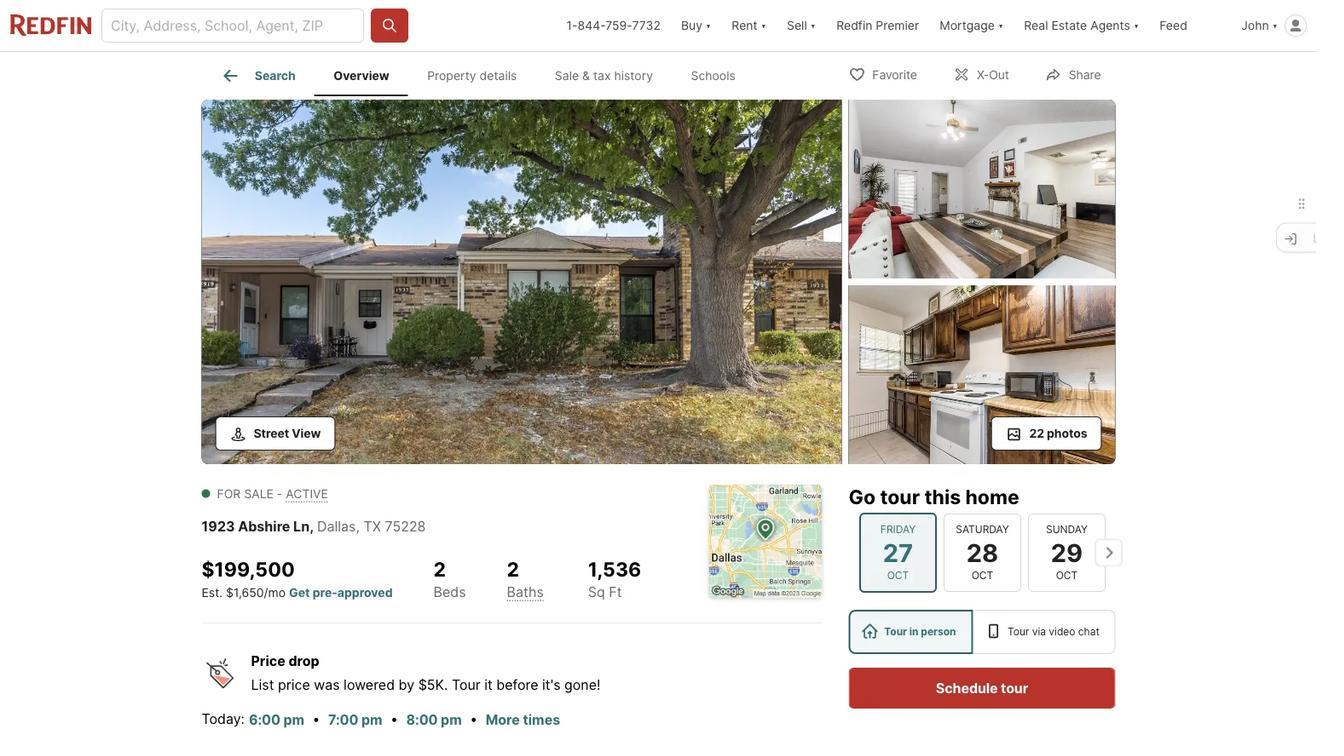 Task type: describe. For each thing, give the bounding box(es) containing it.
x-out button
[[939, 57, 1024, 92]]

1-844-759-7732
[[567, 18, 661, 33]]

1 • from the left
[[313, 711, 320, 728]]

overview
[[334, 68, 389, 83]]

it's
[[542, 677, 561, 694]]

ft
[[609, 584, 622, 601]]

2 baths
[[507, 558, 544, 600]]

before
[[497, 677, 538, 694]]

feed button
[[1150, 0, 1231, 51]]

chat
[[1079, 626, 1100, 639]]

property details
[[427, 68, 517, 83]]

today:
[[202, 711, 245, 728]]

1-
[[567, 18, 578, 33]]

get pre-approved link
[[289, 586, 393, 600]]

2 , from the left
[[356, 518, 360, 535]]

tour inside price drop list price was lowered by $5k. tour it before it's gone!
[[452, 677, 481, 694]]

map entry image
[[709, 485, 822, 599]]

real estate agents ▾ link
[[1024, 0, 1139, 51]]

friday
[[880, 524, 915, 536]]

tour in person
[[884, 626, 956, 639]]

for sale - active
[[217, 487, 328, 501]]

▾ for mortgage ▾
[[998, 18, 1004, 33]]

1923
[[202, 518, 235, 535]]

active
[[286, 487, 328, 501]]

sale
[[555, 68, 579, 83]]

redfin premier
[[837, 18, 919, 33]]

details
[[480, 68, 517, 83]]

more times link
[[486, 712, 560, 729]]

2 pm from the left
[[362, 712, 382, 729]]

oct for 27
[[887, 570, 909, 582]]

rent ▾
[[732, 18, 767, 33]]

est.
[[202, 586, 223, 600]]

▾ for john ▾
[[1273, 18, 1278, 33]]

feed
[[1160, 18, 1188, 33]]

beds
[[434, 584, 466, 600]]

3 pm from the left
[[441, 712, 462, 729]]

favorite button
[[834, 57, 932, 92]]

22
[[1030, 426, 1044, 441]]

schedule tour button
[[849, 668, 1116, 709]]

tour for tour in person
[[884, 626, 907, 639]]

out
[[989, 68, 1009, 82]]

&
[[582, 68, 590, 83]]

mortgage ▾ button
[[940, 0, 1004, 51]]

view
[[292, 426, 321, 441]]

$1,650
[[226, 586, 264, 600]]

home
[[966, 485, 1019, 509]]

8:00
[[406, 712, 438, 729]]

rent ▾ button
[[722, 0, 777, 51]]

1 pm from the left
[[284, 712, 304, 729]]

2 for 2 beds
[[434, 558, 446, 582]]

sale & tax history tab
[[536, 55, 672, 96]]

$199,500
[[202, 558, 295, 582]]

22 photos
[[1030, 426, 1088, 441]]

go
[[849, 485, 876, 509]]

schools tab
[[672, 55, 755, 96]]

go tour this home
[[849, 485, 1019, 509]]

3 • from the left
[[470, 711, 478, 728]]

list box containing tour in person
[[849, 611, 1116, 655]]

x-out
[[977, 68, 1009, 82]]

more
[[486, 712, 520, 729]]

mortgage
[[940, 18, 995, 33]]

friday 27 oct
[[880, 524, 915, 582]]

22 photos button
[[991, 417, 1102, 451]]

sunday 29 oct
[[1046, 524, 1088, 582]]

27
[[883, 538, 913, 568]]

buy ▾
[[681, 18, 711, 33]]

ln
[[293, 518, 310, 535]]

history
[[614, 68, 653, 83]]

▾ for buy ▾
[[706, 18, 711, 33]]

buy ▾ button
[[671, 0, 722, 51]]

approved
[[338, 586, 393, 600]]

rent ▾ button
[[732, 0, 767, 51]]

oct for 28
[[971, 570, 993, 582]]

75228
[[385, 518, 426, 535]]

share
[[1069, 68, 1101, 82]]



Task type: locate. For each thing, give the bounding box(es) containing it.
estate
[[1052, 18, 1087, 33]]

2 up 'beds' at the left bottom
[[434, 558, 446, 582]]

tour via video chat
[[1008, 626, 1100, 639]]

premier
[[876, 18, 919, 33]]

tour for tour via video chat
[[1008, 626, 1029, 639]]

2 inside 2 beds
[[434, 558, 446, 582]]

abshire
[[238, 518, 290, 535]]

mortgage ▾
[[940, 18, 1004, 33]]

mortgage ▾ button
[[930, 0, 1014, 51]]

1 oct from the left
[[887, 570, 909, 582]]

oct down 29
[[1056, 570, 1078, 582]]

price drop list price was lowered by $5k. tour it before it's gone!
[[251, 653, 601, 694]]

tour up friday
[[880, 485, 920, 509]]

tour left via on the bottom of page
[[1008, 626, 1029, 639]]

5 ▾ from the left
[[1134, 18, 1139, 33]]

7732
[[632, 18, 661, 33]]

overview tab
[[315, 55, 408, 96]]

2 horizontal spatial tour
[[1008, 626, 1029, 639]]

dallas
[[317, 518, 356, 535]]

schedule tour
[[936, 680, 1028, 697]]

▾ for rent ▾
[[761, 18, 767, 33]]

1 horizontal spatial oct
[[971, 570, 993, 582]]

pm right 8:00 in the left of the page
[[441, 712, 462, 729]]

1 2 from the left
[[434, 558, 446, 582]]

next image
[[1095, 540, 1123, 567]]

• left 8:00 in the left of the page
[[391, 711, 398, 728]]

$5k.
[[418, 677, 448, 694]]

tour for go
[[880, 485, 920, 509]]

0 horizontal spatial oct
[[887, 570, 909, 582]]

• left 7:00
[[313, 711, 320, 728]]

sunday
[[1046, 524, 1088, 536]]

0 horizontal spatial •
[[313, 711, 320, 728]]

2 • from the left
[[391, 711, 398, 728]]

2 horizontal spatial pm
[[441, 712, 462, 729]]

active link
[[286, 487, 328, 501]]

City, Address, School, Agent, ZIP search field
[[101, 9, 364, 43]]

was
[[314, 677, 340, 694]]

2 beds
[[434, 558, 466, 600]]

1 horizontal spatial tour
[[884, 626, 907, 639]]

29
[[1051, 538, 1083, 568]]

1 vertical spatial tour
[[1001, 680, 1028, 697]]

baths link
[[507, 584, 544, 600]]

tour for schedule
[[1001, 680, 1028, 697]]

tax
[[593, 68, 611, 83]]

6:00
[[249, 712, 280, 729]]

by
[[399, 677, 415, 694]]

28
[[966, 538, 998, 568]]

2 for 2 baths
[[507, 558, 519, 582]]

,
[[310, 518, 314, 535], [356, 518, 360, 535]]

, left tx
[[356, 518, 360, 535]]

john ▾
[[1242, 18, 1278, 33]]

▾ right rent
[[761, 18, 767, 33]]

sale
[[244, 487, 274, 501]]

1,536
[[588, 558, 641, 582]]

tab list
[[202, 52, 768, 96]]

via
[[1032, 626, 1046, 639]]

saturday
[[956, 524, 1009, 536]]

6 ▾ from the left
[[1273, 18, 1278, 33]]

▾ right john
[[1273, 18, 1278, 33]]

▾ right sell
[[811, 18, 816, 33]]

oct for 29
[[1056, 570, 1078, 582]]

gone!
[[565, 677, 601, 694]]

get
[[289, 586, 310, 600]]

oct down 28
[[971, 570, 993, 582]]

1 ▾ from the left
[[706, 18, 711, 33]]

schedule
[[936, 680, 998, 697]]

drop
[[289, 653, 319, 670]]

2 up baths link
[[507, 558, 519, 582]]

2 oct from the left
[[971, 570, 993, 582]]

share button
[[1031, 57, 1116, 92]]

baths
[[507, 584, 544, 600]]

list box
[[849, 611, 1116, 655]]

0 horizontal spatial 2
[[434, 558, 446, 582]]

this
[[925, 485, 961, 509]]

it
[[484, 677, 493, 694]]

search link
[[221, 66, 296, 86]]

tour right the schedule
[[1001, 680, 1028, 697]]

rent
[[732, 18, 758, 33]]

video
[[1049, 626, 1076, 639]]

1-844-759-7732 link
[[567, 18, 661, 33]]

oct inside sunday 29 oct
[[1056, 570, 1078, 582]]

pm right 6:00
[[284, 712, 304, 729]]

street
[[254, 426, 289, 441]]

2
[[434, 558, 446, 582], [507, 558, 519, 582]]

1 horizontal spatial 2
[[507, 558, 519, 582]]

tab list containing search
[[202, 52, 768, 96]]

2 2 from the left
[[507, 558, 519, 582]]

0 horizontal spatial pm
[[284, 712, 304, 729]]

schools
[[691, 68, 736, 83]]

▾ right mortgage
[[998, 18, 1004, 33]]

1923 abshire ln , dallas , tx 75228
[[202, 518, 426, 535]]

0 horizontal spatial tour
[[452, 677, 481, 694]]

buy
[[681, 18, 703, 33]]

real estate agents ▾
[[1024, 18, 1139, 33]]

x-
[[977, 68, 989, 82]]

tour in person option
[[849, 611, 973, 655]]

price
[[278, 677, 310, 694]]

search
[[255, 68, 296, 83]]

times
[[523, 712, 560, 729]]

pm
[[284, 712, 304, 729], [362, 712, 382, 729], [441, 712, 462, 729]]

2 ▾ from the left
[[761, 18, 767, 33]]

for
[[217, 487, 241, 501]]

• left more
[[470, 711, 478, 728]]

1923 abshire ln, dallas, tx 75228 image
[[202, 100, 842, 465], [849, 100, 1116, 279], [849, 286, 1116, 465]]

1,536 sq ft
[[588, 558, 641, 601]]

tour left in
[[884, 626, 907, 639]]

•
[[313, 711, 320, 728], [391, 711, 398, 728], [470, 711, 478, 728]]

1 horizontal spatial tour
[[1001, 680, 1028, 697]]

2 horizontal spatial •
[[470, 711, 478, 728]]

4 ▾ from the left
[[998, 18, 1004, 33]]

sell ▾ button
[[787, 0, 816, 51]]

oct inside friday 27 oct
[[887, 570, 909, 582]]

property details tab
[[408, 55, 536, 96]]

▾ right buy at the top
[[706, 18, 711, 33]]

photos
[[1047, 426, 1088, 441]]

tx
[[364, 518, 381, 535]]

1 , from the left
[[310, 518, 314, 535]]

None button
[[859, 513, 937, 593], [943, 514, 1021, 593], [1028, 514, 1105, 593], [859, 513, 937, 593], [943, 514, 1021, 593], [1028, 514, 1105, 593]]

agents
[[1091, 18, 1130, 33]]

sale & tax history
[[555, 68, 653, 83]]

1 horizontal spatial •
[[391, 711, 398, 728]]

oct down 27
[[887, 570, 909, 582]]

person
[[921, 626, 956, 639]]

sell ▾
[[787, 18, 816, 33]]

8:00 pm button
[[405, 710, 463, 730]]

▾
[[706, 18, 711, 33], [761, 18, 767, 33], [811, 18, 816, 33], [998, 18, 1004, 33], [1134, 18, 1139, 33], [1273, 18, 1278, 33]]

▾ for sell ▾
[[811, 18, 816, 33]]

▾ right "agents" at top
[[1134, 18, 1139, 33]]

2 inside '2 baths'
[[507, 558, 519, 582]]

, left dallas
[[310, 518, 314, 535]]

list
[[251, 677, 274, 694]]

oct inside saturday 28 oct
[[971, 570, 993, 582]]

0 horizontal spatial ,
[[310, 518, 314, 535]]

street view button
[[215, 417, 335, 451]]

7:00 pm button
[[327, 710, 383, 730]]

sell ▾ button
[[777, 0, 826, 51]]

6:00 pm button
[[248, 710, 305, 730]]

1 horizontal spatial ,
[[356, 518, 360, 535]]

street view
[[254, 426, 321, 441]]

tour inside 'button'
[[1001, 680, 1028, 697]]

buy ▾ button
[[681, 0, 711, 51]]

3 oct from the left
[[1056, 570, 1078, 582]]

0 horizontal spatial tour
[[880, 485, 920, 509]]

sq
[[588, 584, 605, 601]]

property
[[427, 68, 476, 83]]

2 horizontal spatial oct
[[1056, 570, 1078, 582]]

$199,500 est. $1,650 /mo get pre-approved
[[202, 558, 393, 600]]

tour left it
[[452, 677, 481, 694]]

tour via video chat option
[[973, 611, 1116, 655]]

redfin
[[837, 18, 873, 33]]

real
[[1024, 18, 1048, 33]]

0 vertical spatial tour
[[880, 485, 920, 509]]

3 ▾ from the left
[[811, 18, 816, 33]]

submit search image
[[381, 17, 398, 34]]

1 horizontal spatial pm
[[362, 712, 382, 729]]

tour
[[884, 626, 907, 639], [1008, 626, 1029, 639], [452, 677, 481, 694]]

pm right 7:00
[[362, 712, 382, 729]]



Task type: vqa. For each thing, say whether or not it's contained in the screenshot.
the $799,000 at the bottom left
no



